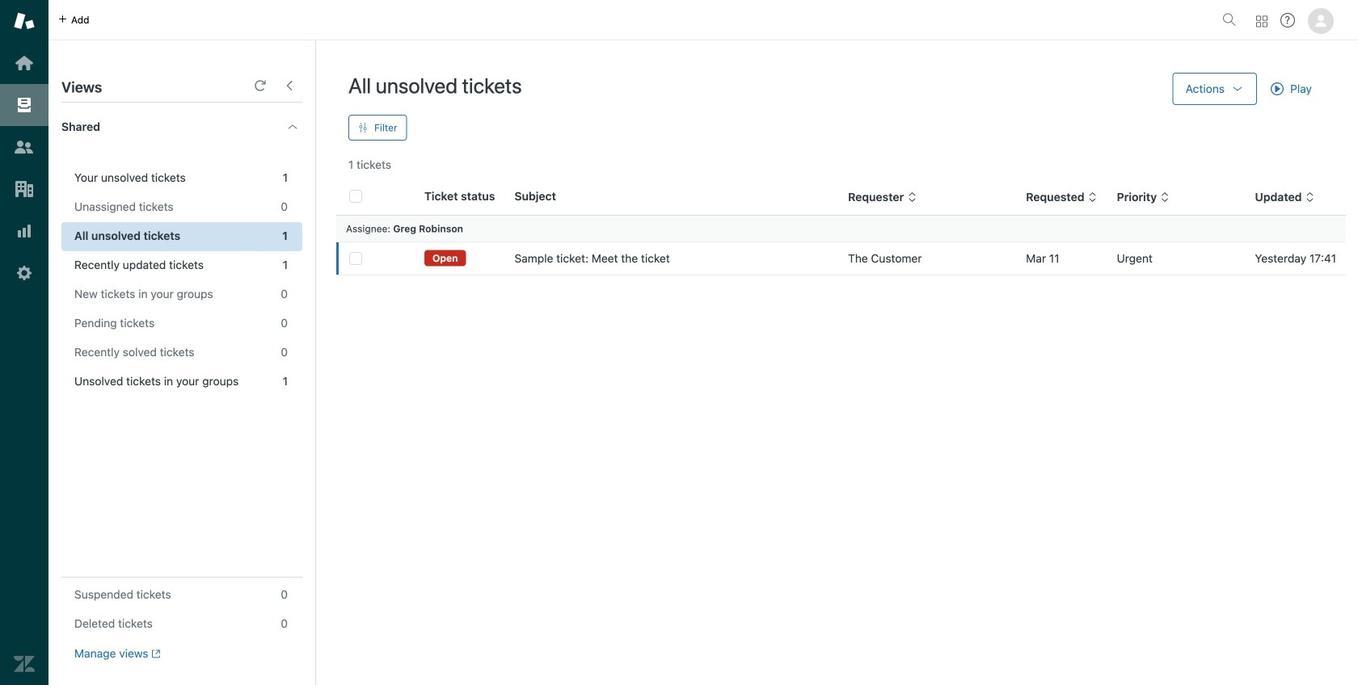 Task type: vqa. For each thing, say whether or not it's contained in the screenshot.
tab list
no



Task type: describe. For each thing, give the bounding box(es) containing it.
admin image
[[14, 263, 35, 284]]

get started image
[[14, 53, 35, 74]]

get help image
[[1281, 13, 1295, 27]]

reporting image
[[14, 221, 35, 242]]



Task type: locate. For each thing, give the bounding box(es) containing it.
customers image
[[14, 137, 35, 158]]

zendesk image
[[14, 654, 35, 675]]

organizations image
[[14, 179, 35, 200]]

row
[[336, 242, 1346, 275]]

main element
[[0, 0, 49, 686]]

hide panel views image
[[283, 79, 296, 92]]

refresh views pane image
[[254, 79, 267, 92]]

zendesk products image
[[1256, 16, 1268, 27]]

opens in a new tab image
[[148, 649, 161, 659]]

heading
[[49, 103, 315, 151]]

views image
[[14, 95, 35, 116]]

zendesk support image
[[14, 11, 35, 32]]



